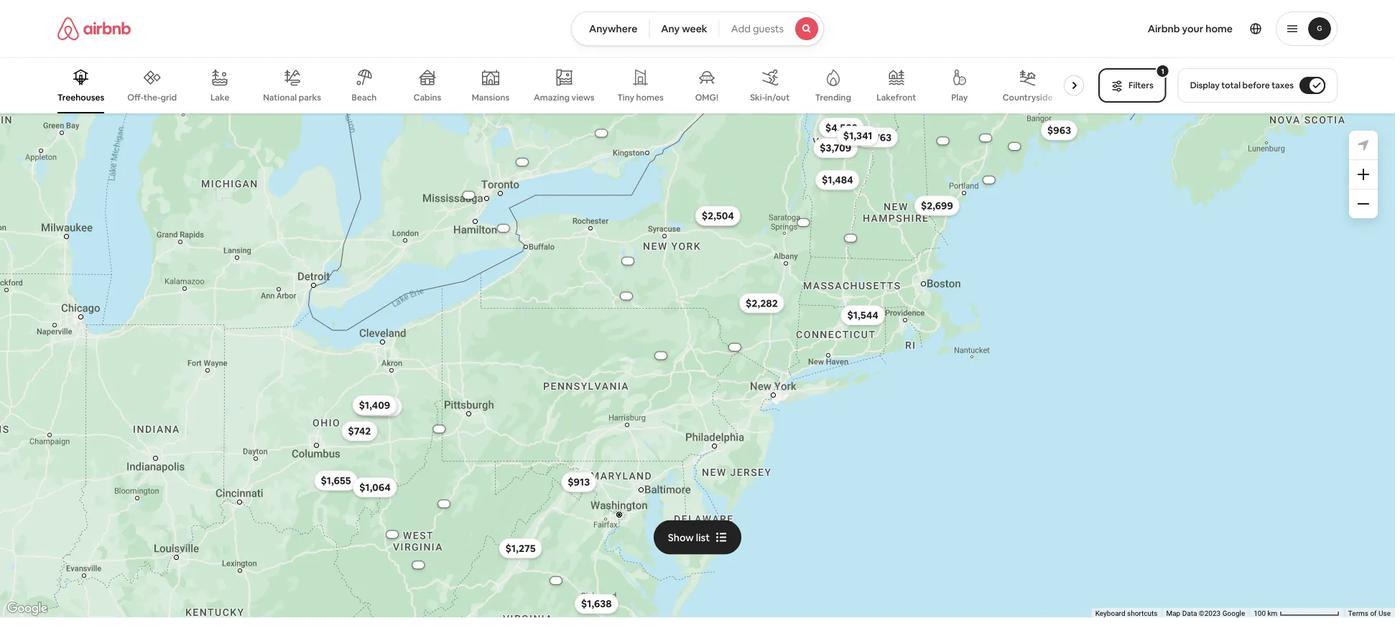 Task type: locate. For each thing, give the bounding box(es) containing it.
$1,763 button
[[856, 128, 899, 148]]

$1,064 button
[[353, 478, 397, 498]]

filters
[[1129, 80, 1154, 91]]

$1,544 button
[[841, 306, 885, 326]]

keyboard
[[1096, 610, 1126, 619]]

$1,275
[[506, 543, 536, 556]]

trending
[[816, 92, 852, 103]]

tiny homes
[[618, 92, 664, 103]]

amazing
[[534, 92, 570, 103]]

1 vertical spatial $2,282
[[746, 297, 778, 310]]

$1,655 button
[[314, 471, 358, 491]]

$963 button
[[1042, 120, 1078, 140]]

any
[[662, 22, 680, 35]]

None search field
[[571, 12, 825, 46]]

$2,282 for left $2,282 button
[[746, 297, 778, 310]]

keyboard shortcuts
[[1096, 610, 1158, 619]]

any week
[[662, 22, 708, 35]]

$1,341 button
[[837, 126, 879, 146]]

$1,544
[[848, 309, 879, 322]]

your
[[1183, 22, 1204, 35]]

©2023
[[1200, 610, 1221, 619]]

1 vertical spatial $2,282 button
[[740, 293, 785, 314]]

shortcuts
[[1128, 610, 1158, 619]]

add guests button
[[719, 12, 825, 46]]

amazing views
[[534, 92, 595, 103]]

show list
[[668, 532, 710, 545]]

$1,655
[[321, 475, 351, 488]]

$2,395 button
[[696, 206, 741, 226]]

$2,504 button
[[696, 206, 741, 226]]

display total before taxes
[[1191, 80, 1295, 91]]

terms of use link
[[1349, 610, 1392, 619]]

omg!
[[696, 92, 719, 103]]

$2,699
[[921, 199, 954, 212]]

cabins
[[414, 92, 442, 103]]

treehouses
[[58, 92, 104, 103]]

grid
[[161, 92, 177, 103]]

$2,504
[[702, 210, 734, 223]]

1 horizontal spatial $2,282
[[937, 139, 950, 143]]

google
[[1223, 610, 1246, 619]]

of
[[1371, 610, 1378, 619]]

mansions
[[472, 92, 510, 103]]

views
[[572, 92, 595, 103]]

terms
[[1349, 610, 1369, 619]]

$2,699 button
[[915, 196, 960, 216]]

$4,583
[[826, 121, 858, 134]]

$1,101
[[368, 401, 396, 414]]

0 horizontal spatial $2,282
[[746, 297, 778, 310]]

0 vertical spatial $2,282
[[937, 139, 950, 143]]

$1,275 button
[[499, 539, 542, 559]]

$1,706 button
[[355, 396, 398, 417]]

national
[[263, 92, 297, 103]]

anywhere
[[589, 22, 638, 35]]

off-
[[127, 92, 144, 103]]

beach
[[352, 92, 377, 103]]

add guests
[[732, 22, 784, 35]]

show list button
[[654, 521, 742, 555]]

zoom out image
[[1359, 198, 1370, 210]]

terms of use
[[1349, 610, 1392, 619]]

$2,282 button
[[929, 131, 958, 151], [740, 293, 785, 314]]

$1,101 button
[[362, 397, 402, 417]]

$742 button
[[342, 422, 378, 442]]

group containing off-the-grid
[[58, 58, 1091, 114]]

week
[[682, 22, 708, 35]]

parks
[[299, 92, 321, 103]]

$2,282
[[937, 139, 950, 143], [746, 297, 778, 310]]

$2,878 button
[[972, 128, 1001, 148]]

group
[[58, 58, 1091, 114]]

airbnb
[[1148, 22, 1181, 35]]

airbnb your home link
[[1140, 14, 1242, 44]]

list
[[696, 532, 710, 545]]

0 vertical spatial $2,282 button
[[929, 131, 958, 151]]

$4,583 button
[[819, 118, 865, 138]]

countryside
[[1003, 92, 1053, 103]]



Task type: describe. For each thing, give the bounding box(es) containing it.
guests
[[753, 22, 784, 35]]

anywhere button
[[571, 12, 650, 46]]

use
[[1379, 610, 1392, 619]]

km
[[1268, 610, 1278, 619]]

airbnb your home
[[1148, 22, 1234, 35]]

1 horizontal spatial $2,282 button
[[929, 131, 958, 151]]

$913
[[568, 476, 590, 489]]

0 horizontal spatial $2,282 button
[[740, 293, 785, 314]]

before
[[1243, 80, 1271, 91]]

$1,638
[[581, 598, 612, 611]]

play
[[952, 92, 968, 103]]

$3,709 button
[[814, 138, 858, 158]]

off-the-grid
[[127, 92, 177, 103]]

any week button
[[649, 12, 720, 46]]

filters button
[[1099, 68, 1167, 103]]

display
[[1191, 80, 1220, 91]]

homes
[[637, 92, 664, 103]]

$1,341
[[844, 130, 873, 142]]

$1,484 button
[[816, 170, 860, 190]]

none search field containing anywhere
[[571, 12, 825, 46]]

100 km
[[1255, 610, 1280, 619]]

$1,484
[[822, 174, 854, 187]]

$2,282 for the rightmost $2,282 button
[[937, 139, 950, 143]]

total
[[1222, 80, 1241, 91]]

taxes
[[1272, 80, 1295, 91]]

google image
[[4, 600, 51, 619]]

$2,395
[[702, 210, 734, 223]]

in/out
[[766, 92, 790, 103]]

$3,709
[[820, 142, 852, 155]]

$1,409
[[359, 399, 391, 412]]

$1,706
[[361, 400, 392, 413]]

$2,878
[[980, 136, 993, 140]]

$1,763
[[862, 131, 892, 144]]

tiny
[[618, 92, 635, 103]]

$913 button
[[562, 473, 597, 493]]

home
[[1206, 22, 1234, 35]]

google map
showing 66 stays. region
[[0, 114, 1396, 619]]

$742
[[348, 425, 371, 438]]

lake
[[211, 92, 230, 103]]

$1,409 button
[[353, 396, 397, 416]]

lakefront
[[877, 92, 917, 103]]

profile element
[[842, 0, 1338, 58]]

$1,341 $3,709
[[820, 130, 873, 155]]

add
[[732, 22, 751, 35]]

map data ©2023 google
[[1167, 610, 1246, 619]]

national parks
[[263, 92, 321, 103]]

ski-in/out
[[751, 92, 790, 103]]

keyboard shortcuts button
[[1096, 609, 1158, 619]]

ski-
[[751, 92, 766, 103]]

data
[[1183, 610, 1198, 619]]

show
[[668, 532, 694, 545]]

100 km button
[[1250, 609, 1345, 619]]

$1,638 button
[[575, 595, 619, 615]]

$963
[[1048, 124, 1072, 137]]

$1,064
[[359, 482, 391, 495]]

zoom in image
[[1359, 169, 1370, 180]]

100
[[1255, 610, 1267, 619]]

map
[[1167, 610, 1181, 619]]



Task type: vqa. For each thing, say whether or not it's contained in the screenshot.
is
no



